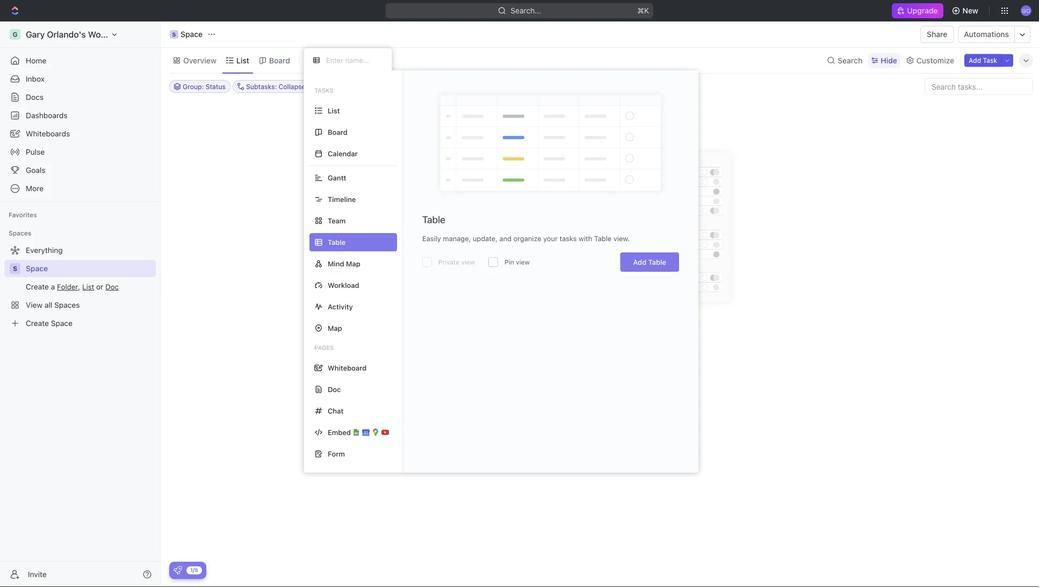 Task type: locate. For each thing, give the bounding box(es) containing it.
s inside tree
[[13, 265, 17, 273]]

space
[[181, 30, 203, 39], [26, 264, 48, 273], [524, 318, 549, 328]]

pages
[[314, 345, 334, 352]]

board link
[[267, 53, 290, 68]]

favorites
[[9, 211, 37, 219]]

0 vertical spatial space
[[181, 30, 203, 39]]

1 vertical spatial space
[[26, 264, 48, 273]]

to
[[639, 318, 647, 328]]

s for s
[[13, 265, 17, 273]]

view button
[[304, 53, 339, 68]]

add table
[[633, 258, 667, 266]]

list
[[236, 56, 249, 65], [328, 107, 340, 115], [623, 318, 637, 328]]

favorites button
[[4, 209, 41, 221]]

0 horizontal spatial list
[[236, 56, 249, 65]]

1 horizontal spatial view
[[516, 259, 530, 266]]

upgrade link
[[892, 3, 944, 18]]

1 horizontal spatial add
[[969, 57, 982, 64]]

space, , element inside space tree
[[10, 263, 20, 274]]

create
[[588, 318, 614, 328]]

search...
[[511, 6, 542, 15]]

view right 'private'
[[461, 259, 475, 266]]

space link
[[26, 260, 154, 277]]

1 vertical spatial board
[[328, 128, 348, 136]]

1 vertical spatial space, , element
[[10, 263, 20, 274]]

board up calendar
[[328, 128, 348, 136]]

1 view from the left
[[461, 259, 475, 266]]

list down 'tasks'
[[328, 107, 340, 115]]

2 horizontal spatial table
[[649, 258, 667, 266]]

1 vertical spatial s
[[13, 265, 17, 273]]

add task button
[[965, 54, 1002, 67]]

s space
[[172, 30, 203, 39]]

space up overview 'link'
[[181, 30, 203, 39]]

pulse link
[[4, 144, 156, 161]]

1 horizontal spatial board
[[328, 128, 348, 136]]

1 horizontal spatial space, , element
[[170, 30, 178, 39]]

0 horizontal spatial space, , element
[[10, 263, 20, 274]]

goals
[[26, 166, 45, 175]]

1 vertical spatial add
[[633, 258, 647, 266]]

0 horizontal spatial hide
[[541, 83, 555, 90]]

Enter name... field
[[325, 56, 383, 65]]

view for private view
[[461, 259, 475, 266]]

board
[[269, 56, 290, 65], [328, 128, 348, 136]]

0 vertical spatial s
[[172, 31, 176, 37]]

s inside s space
[[172, 31, 176, 37]]

organize
[[514, 235, 542, 243]]

home
[[26, 56, 46, 65]]

list right a
[[623, 318, 637, 328]]

add for add table
[[633, 258, 647, 266]]

onboarding checklist button image
[[174, 567, 182, 575]]

0 horizontal spatial view
[[461, 259, 475, 266]]

hide inside hide dropdown button
[[881, 56, 898, 65]]

1 vertical spatial hide
[[541, 83, 555, 90]]

1 horizontal spatial space
[[181, 30, 203, 39]]

manage,
[[443, 235, 471, 243]]

board right "list" link
[[269, 56, 290, 65]]

1 horizontal spatial hide
[[881, 56, 898, 65]]

2 vertical spatial space
[[524, 318, 549, 328]]

s for s space
[[172, 31, 176, 37]]

2 vertical spatial table
[[649, 258, 667, 266]]

1 vertical spatial table
[[594, 235, 612, 243]]

view button
[[304, 48, 339, 73]]

space left is
[[524, 318, 549, 328]]

dashboards link
[[4, 107, 156, 124]]

2 horizontal spatial list
[[623, 318, 637, 328]]

search button
[[824, 53, 866, 68]]

0 vertical spatial add
[[969, 57, 982, 64]]

sidebar navigation
[[0, 22, 161, 588]]

hide
[[881, 56, 898, 65], [541, 83, 555, 90]]

gantt
[[328, 174, 346, 182]]

team
[[328, 217, 346, 225]]

add inside button
[[969, 57, 982, 64]]

space down spaces at the top
[[26, 264, 48, 273]]

pin view
[[505, 259, 530, 266]]

1 vertical spatial list
[[328, 107, 340, 115]]

customize
[[917, 56, 955, 65]]

view
[[318, 56, 335, 65]]

map down activity
[[328, 324, 342, 332]]

0 horizontal spatial board
[[269, 56, 290, 65]]

0 vertical spatial list
[[236, 56, 249, 65]]

home link
[[4, 52, 156, 69]]

space inside tree
[[26, 264, 48, 273]]

2 view from the left
[[516, 259, 530, 266]]

add
[[969, 57, 982, 64], [633, 258, 647, 266]]

invite
[[28, 570, 47, 579]]

1 horizontal spatial map
[[346, 260, 361, 268]]

spaces
[[9, 230, 31, 237]]

0 vertical spatial map
[[346, 260, 361, 268]]

⌘k
[[638, 6, 650, 15]]

map right mind
[[346, 260, 361, 268]]

task
[[983, 57, 998, 64]]

share
[[927, 30, 948, 39]]

table
[[422, 214, 446, 225], [594, 235, 612, 243], [649, 258, 667, 266]]

1 horizontal spatial s
[[172, 31, 176, 37]]

whiteboards link
[[4, 125, 156, 142]]

list left board link
[[236, 56, 249, 65]]

1 horizontal spatial list
[[328, 107, 340, 115]]

whiteboard
[[328, 364, 367, 372]]

is
[[551, 318, 557, 328]]

customize button
[[903, 53, 958, 68]]

0 horizontal spatial space
[[26, 264, 48, 273]]

get
[[649, 318, 662, 328]]

1 vertical spatial map
[[328, 324, 342, 332]]

2 horizontal spatial space
[[524, 318, 549, 328]]

0 horizontal spatial map
[[328, 324, 342, 332]]

easily
[[422, 235, 441, 243]]

mind
[[328, 260, 344, 268]]

update,
[[473, 235, 498, 243]]

s
[[172, 31, 176, 37], [13, 265, 17, 273]]

space, , element
[[170, 30, 178, 39], [10, 263, 20, 274]]

view
[[461, 259, 475, 266], [516, 259, 530, 266]]

view.
[[614, 235, 630, 243]]

whiteboards
[[26, 129, 70, 138]]

1 horizontal spatial table
[[594, 235, 612, 243]]

0 horizontal spatial table
[[422, 214, 446, 225]]

0 vertical spatial hide
[[881, 56, 898, 65]]

hide button
[[868, 53, 901, 68]]

view right the pin
[[516, 259, 530, 266]]

mind map
[[328, 260, 361, 268]]

inbox
[[26, 74, 45, 83]]

form
[[328, 450, 345, 458]]

0 horizontal spatial add
[[633, 258, 647, 266]]

automations
[[965, 30, 1009, 39]]

0 horizontal spatial s
[[13, 265, 17, 273]]

map
[[346, 260, 361, 268], [328, 324, 342, 332]]

assignees
[[431, 83, 463, 90]]



Task type: vqa. For each thing, say whether or not it's contained in the screenshot.
"a"
yes



Task type: describe. For each thing, give the bounding box(es) containing it.
onboarding checklist button element
[[174, 567, 182, 575]]

calendar
[[328, 150, 358, 158]]

view for pin view
[[516, 259, 530, 266]]

assignees button
[[417, 80, 467, 93]]

goals link
[[4, 162, 156, 179]]

space for s space
[[181, 30, 203, 39]]

Search tasks... text field
[[926, 78, 1033, 95]]

search
[[838, 56, 863, 65]]

private
[[439, 259, 460, 266]]

a
[[616, 318, 621, 328]]

your
[[544, 235, 558, 243]]

private view
[[439, 259, 475, 266]]

pin
[[505, 259, 514, 266]]

started.
[[664, 318, 695, 328]]

1/5
[[190, 567, 198, 574]]

hide button
[[536, 80, 559, 93]]

hide inside hide button
[[541, 83, 555, 90]]

space tree
[[4, 242, 156, 332]]

0 vertical spatial board
[[269, 56, 290, 65]]

overview link
[[181, 53, 217, 68]]

tasks
[[560, 235, 577, 243]]

new
[[963, 6, 979, 15]]

chat
[[328, 407, 344, 415]]

embed
[[328, 429, 351, 437]]

timeline
[[328, 195, 356, 203]]

this
[[506, 318, 522, 328]]

2 vertical spatial list
[[623, 318, 637, 328]]

docs
[[26, 93, 44, 102]]

inbox link
[[4, 70, 156, 88]]

0 vertical spatial space, , element
[[170, 30, 178, 39]]

empty.
[[560, 318, 586, 328]]

tasks
[[314, 87, 334, 94]]

space for this space is empty. create a list to get started.
[[524, 318, 549, 328]]

workload
[[328, 281, 359, 289]]

0 vertical spatial table
[[422, 214, 446, 225]]

upgrade
[[908, 6, 938, 15]]

with
[[579, 235, 593, 243]]

overview
[[183, 56, 217, 65]]

add task
[[969, 57, 998, 64]]

new button
[[948, 2, 985, 19]]

automations button
[[959, 26, 1015, 42]]

docs link
[[4, 89, 156, 106]]

add for add task
[[969, 57, 982, 64]]

dashboards
[[26, 111, 68, 120]]

easily manage, update, and organize your tasks with table view.
[[422, 235, 630, 243]]

this space is empty. create a list to get started.
[[506, 318, 695, 328]]

doc
[[328, 386, 341, 394]]

activity
[[328, 303, 353, 311]]

and
[[500, 235, 512, 243]]

share button
[[921, 26, 954, 43]]

pulse
[[26, 148, 45, 156]]

list link
[[234, 53, 249, 68]]



